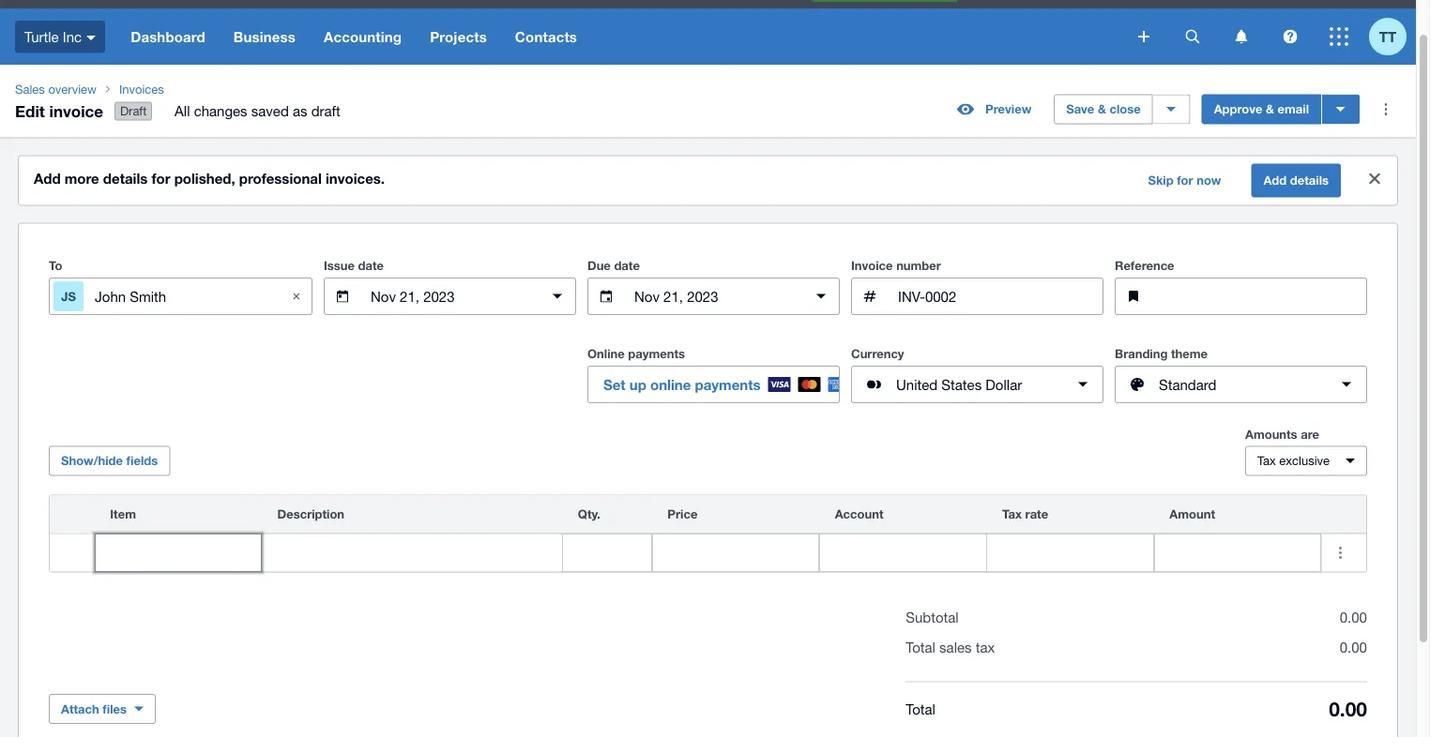 Task type: locate. For each thing, give the bounding box(es) containing it.
preview
[[985, 102, 1031, 116]]

navigation
[[116, 8, 1125, 65]]

show/hide fields
[[61, 454, 158, 468]]

dashboard link
[[116, 8, 219, 65]]

add for add more details for polished, professional invoices.
[[34, 170, 61, 187]]

invoices link
[[112, 80, 355, 99]]

1 & from the left
[[1098, 102, 1106, 116]]

0 vertical spatial payments
[[628, 347, 685, 361]]

more invoice options image
[[1367, 91, 1405, 128]]

&
[[1098, 102, 1106, 116], [1266, 102, 1274, 116]]

1 vertical spatial tax
[[1002, 507, 1022, 522]]

banner
[[0, 0, 1416, 65]]

2 total from the top
[[906, 701, 936, 717]]

0 horizontal spatial payments
[[628, 347, 685, 361]]

add more details for polished, professional invoices.
[[34, 170, 385, 187]]

tax inside invoice line item list 'element'
[[1002, 507, 1022, 522]]

total for total
[[906, 701, 936, 717]]

projects button
[[416, 8, 501, 65]]

date right issue
[[358, 259, 384, 273]]

accounting
[[324, 28, 402, 45]]

more date options image
[[539, 278, 576, 315]]

invoices.
[[326, 170, 385, 187]]

branding
[[1115, 347, 1168, 361]]

more line item options image
[[1322, 535, 1359, 572]]

show/hide fields button
[[49, 446, 170, 476]]

invoice number
[[851, 259, 941, 273]]

details left close icon
[[1290, 173, 1329, 188]]

for left now
[[1177, 173, 1193, 188]]

dollar
[[986, 376, 1022, 393]]

online payments
[[587, 347, 685, 361]]

2 & from the left
[[1266, 102, 1274, 116]]

navigation inside banner
[[116, 8, 1125, 65]]

total sales tax
[[906, 640, 995, 656]]

invoice
[[49, 101, 103, 120]]

1 horizontal spatial add
[[1264, 173, 1287, 188]]

& left email
[[1266, 102, 1274, 116]]

1 vertical spatial total
[[906, 701, 936, 717]]

0.00 for subtotal
[[1340, 610, 1367, 626]]

svg image up email
[[1283, 30, 1297, 44]]

payments up online
[[628, 347, 685, 361]]

skip
[[1148, 173, 1174, 188]]

& right save
[[1098, 102, 1106, 116]]

1 date from the left
[[358, 259, 384, 273]]

total down subtotal
[[906, 640, 936, 656]]

details
[[103, 170, 148, 187], [1290, 173, 1329, 188]]

1 horizontal spatial tax
[[1257, 454, 1276, 468]]

& for close
[[1098, 102, 1106, 116]]

tax left rate
[[1002, 507, 1022, 522]]

payments
[[628, 347, 685, 361], [695, 376, 761, 393]]

tax down amounts
[[1257, 454, 1276, 468]]

date right due
[[614, 259, 640, 273]]

2 date from the left
[[614, 259, 640, 273]]

0 vertical spatial tax
[[1257, 454, 1276, 468]]

overview
[[48, 82, 97, 96]]

add inside button
[[1264, 173, 1287, 188]]

Issue date text field
[[369, 279, 531, 314]]

1 vertical spatial 0.00
[[1340, 640, 1367, 656]]

sales overview link
[[8, 80, 104, 99]]

add left more
[[34, 170, 61, 187]]

svg image
[[1283, 30, 1297, 44], [1138, 31, 1150, 42], [86, 35, 96, 40]]

amounts are
[[1245, 427, 1319, 442]]

1 horizontal spatial for
[[1177, 173, 1193, 188]]

tax
[[1257, 454, 1276, 468], [1002, 507, 1022, 522]]

invoice
[[851, 259, 893, 273]]

issue date
[[324, 259, 384, 273]]

svg image right inc
[[86, 35, 96, 40]]

1 horizontal spatial &
[[1266, 102, 1274, 116]]

total down total sales tax
[[906, 701, 936, 717]]

0 horizontal spatial add
[[34, 170, 61, 187]]

tax
[[976, 640, 995, 656]]

amount
[[1170, 507, 1215, 522]]

files
[[103, 702, 127, 717]]

business button
[[219, 8, 310, 65]]

add
[[34, 170, 61, 187], [1264, 173, 1287, 188]]

0 horizontal spatial date
[[358, 259, 384, 273]]

turtle inc button
[[0, 8, 116, 65]]

svg image
[[1330, 27, 1348, 46], [1186, 30, 1200, 44], [1235, 30, 1248, 44]]

business
[[233, 28, 296, 45]]

set up online payments
[[603, 376, 761, 393]]

1 total from the top
[[906, 640, 936, 656]]

qty.
[[578, 507, 600, 522]]

payments right online
[[695, 376, 761, 393]]

attach
[[61, 702, 99, 717]]

set up online payments button
[[587, 366, 851, 404]]

inc
[[63, 28, 82, 45]]

tax inside popup button
[[1257, 454, 1276, 468]]

None field
[[95, 535, 261, 572]]

contacts
[[515, 28, 577, 45]]

preview button
[[946, 94, 1043, 124]]

john
[[95, 288, 126, 305]]

add details button
[[1251, 164, 1341, 198]]

Description text field
[[262, 535, 562, 571]]

0 horizontal spatial tax
[[1002, 507, 1022, 522]]

total
[[906, 640, 936, 656], [906, 701, 936, 717]]

turtle
[[24, 28, 59, 45]]

add right now
[[1264, 173, 1287, 188]]

0.00 for total sales tax
[[1340, 640, 1367, 656]]

0 horizontal spatial svg image
[[86, 35, 96, 40]]

close image
[[1356, 160, 1394, 198]]

1 horizontal spatial details
[[1290, 173, 1329, 188]]

details right more
[[103, 170, 148, 187]]

saved
[[251, 103, 289, 119]]

sales
[[15, 82, 45, 96]]

projects
[[430, 28, 487, 45]]

professional
[[239, 170, 322, 187]]

add details
[[1264, 173, 1329, 188]]

all
[[175, 103, 190, 119]]

up
[[629, 376, 646, 393]]

details inside button
[[1290, 173, 1329, 188]]

Amount field
[[1155, 535, 1321, 571]]

close image
[[278, 278, 315, 315]]

tax for tax exclusive
[[1257, 454, 1276, 468]]

now
[[1197, 173, 1221, 188]]

edit
[[15, 101, 45, 120]]

Due date text field
[[632, 279, 795, 314]]

for left polished,
[[152, 170, 170, 187]]

1 horizontal spatial svg image
[[1138, 31, 1150, 42]]

set
[[603, 376, 626, 393]]

1 horizontal spatial date
[[614, 259, 640, 273]]

are
[[1301, 427, 1319, 442]]

approve
[[1214, 102, 1263, 116]]

1 horizontal spatial payments
[[695, 376, 761, 393]]

0 horizontal spatial &
[[1098, 102, 1106, 116]]

0 vertical spatial 0.00
[[1340, 610, 1367, 626]]

tax exclusive
[[1257, 454, 1330, 468]]

for
[[152, 170, 170, 187], [1177, 173, 1193, 188]]

standard
[[1159, 376, 1217, 393]]

navigation containing dashboard
[[116, 8, 1125, 65]]

rate
[[1025, 507, 1048, 522]]

svg image up the close
[[1138, 31, 1150, 42]]

0.00
[[1340, 610, 1367, 626], [1340, 640, 1367, 656], [1329, 697, 1367, 721]]

Reference text field
[[1160, 279, 1366, 314]]

0 vertical spatial total
[[906, 640, 936, 656]]

exclusive
[[1279, 454, 1330, 468]]

1 vertical spatial payments
[[695, 376, 761, 393]]

1 horizontal spatial svg image
[[1235, 30, 1248, 44]]



Task type: describe. For each thing, give the bounding box(es) containing it.
2 vertical spatial 0.00
[[1329, 697, 1367, 721]]

save & close
[[1066, 102, 1141, 116]]

sales overview
[[15, 82, 97, 96]]

edit invoice
[[15, 101, 103, 120]]

banner containing dashboard
[[0, 0, 1416, 65]]

due
[[587, 259, 611, 273]]

sales
[[939, 640, 972, 656]]

skip for now
[[1148, 173, 1221, 188]]

dashboard
[[131, 28, 205, 45]]

0 horizontal spatial details
[[103, 170, 148, 187]]

0 horizontal spatial svg image
[[1186, 30, 1200, 44]]

attach files
[[61, 702, 127, 717]]

tt button
[[1369, 8, 1416, 65]]

standard button
[[1115, 366, 1367, 404]]

united states dollar button
[[851, 366, 1104, 404]]

total for total sales tax
[[906, 640, 936, 656]]

online
[[587, 347, 625, 361]]

skip for now button
[[1137, 166, 1233, 196]]

issue
[[324, 259, 355, 273]]

john smith
[[95, 288, 166, 305]]

draft
[[311, 103, 340, 119]]

accounting button
[[310, 8, 416, 65]]

description
[[277, 507, 344, 522]]

smith
[[130, 288, 166, 305]]

tt
[[1379, 28, 1396, 45]]

add more details for polished, professional invoices. status
[[19, 156, 1397, 205]]

amounts
[[1245, 427, 1297, 442]]

changes
[[194, 103, 247, 119]]

currency
[[851, 347, 904, 361]]

tax exclusive button
[[1245, 446, 1367, 476]]

save
[[1066, 102, 1094, 116]]

Inventory item text field
[[95, 535, 261, 571]]

approve & email button
[[1202, 94, 1321, 124]]

more
[[65, 170, 99, 187]]

tax for tax rate
[[1002, 507, 1022, 522]]

email
[[1278, 102, 1309, 116]]

0 horizontal spatial for
[[152, 170, 170, 187]]

show/hide
[[61, 454, 123, 468]]

2 horizontal spatial svg image
[[1283, 30, 1297, 44]]

more line item options element
[[1322, 496, 1366, 534]]

Quantity field
[[563, 535, 652, 571]]

reference
[[1115, 259, 1174, 273]]

& for email
[[1266, 102, 1274, 116]]

invoice number element
[[851, 278, 1104, 315]]

polished,
[[174, 170, 235, 187]]

item
[[110, 507, 136, 522]]

account
[[835, 507, 883, 522]]

invoices
[[119, 82, 164, 96]]

Price field
[[653, 535, 819, 571]]

js
[[61, 289, 76, 304]]

all changes saved as draft
[[175, 103, 340, 119]]

to
[[49, 259, 62, 273]]

add for add details
[[1264, 173, 1287, 188]]

approve & email
[[1214, 102, 1309, 116]]

as
[[293, 103, 307, 119]]

date for issue date
[[358, 259, 384, 273]]

fields
[[126, 454, 158, 468]]

due date
[[587, 259, 640, 273]]

more date options image
[[802, 278, 840, 315]]

subtotal
[[906, 610, 959, 626]]

number
[[896, 259, 941, 273]]

Invoice number text field
[[896, 279, 1103, 314]]

for inside button
[[1177, 173, 1193, 188]]

2 horizontal spatial svg image
[[1330, 27, 1348, 46]]

date for due date
[[614, 259, 640, 273]]

contacts button
[[501, 8, 591, 65]]

online
[[650, 376, 691, 393]]

draft
[[120, 104, 147, 118]]

svg image inside turtle inc popup button
[[86, 35, 96, 40]]

united
[[896, 376, 938, 393]]

payments inside popup button
[[695, 376, 761, 393]]

invoice line item list element
[[49, 495, 1367, 573]]

attach files button
[[49, 695, 156, 725]]

states
[[942, 376, 982, 393]]

theme
[[1171, 347, 1208, 361]]

tax rate
[[1002, 507, 1048, 522]]

price
[[668, 507, 698, 522]]

branding theme
[[1115, 347, 1208, 361]]

close
[[1110, 102, 1141, 116]]

turtle inc
[[24, 28, 82, 45]]



Task type: vqa. For each thing, say whether or not it's contained in the screenshot.
rightmost logo
no



